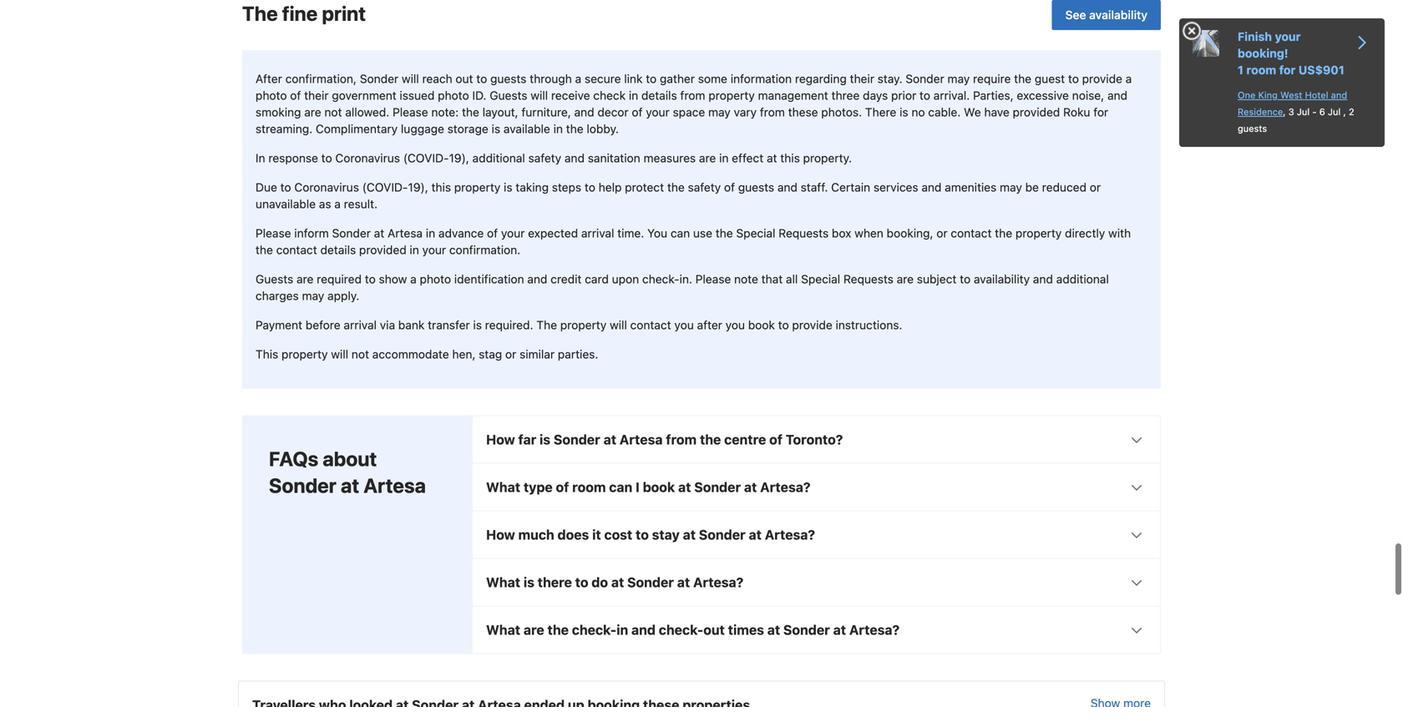 Task type: locate. For each thing, give the bounding box(es) containing it.
1 vertical spatial arrival
[[344, 318, 377, 332]]

0 vertical spatial availability
[[1090, 8, 1148, 22]]

stay
[[652, 527, 680, 543]]

0 vertical spatial additional
[[473, 151, 525, 165]]

is right "far"
[[540, 432, 551, 448]]

artesa? down what type of room can i book at sonder at artesa? dropdown button
[[765, 527, 816, 543]]

0 vertical spatial (covid-
[[403, 151, 449, 165]]

3 what from the top
[[486, 623, 521, 638]]

1 horizontal spatial 19),
[[449, 151, 470, 165]]

furniture,
[[522, 105, 571, 119]]

three
[[832, 89, 860, 102]]

accordion control element
[[472, 416, 1162, 655]]

0 horizontal spatial out
[[456, 72, 473, 86]]

to left do
[[575, 575, 589, 591]]

property inside due to coronavirus (covid-19), this property is taking steps to help protect the safety of guests and staff. certain services and amenities may be reduced or unavailable as a result.
[[454, 181, 501, 194]]

artesa inside please inform sonder at artesa in advance of your expected arrival time. you can use the special requests box when booking, or contact the property directly with the contact details provided in your confirmation.
[[388, 226, 423, 240]]

due
[[256, 181, 277, 194]]

2 vertical spatial guests
[[739, 181, 775, 194]]

requests up instructions.
[[844, 272, 894, 286]]

provide down the all
[[793, 318, 833, 332]]

(covid- inside due to coronavirus (covid-19), this property is taking steps to help protect the safety of guests and staff. certain services and amenities may be reduced or unavailable as a result.
[[362, 181, 408, 194]]

1 horizontal spatial this
[[781, 151, 800, 165]]

0 vertical spatial guests
[[490, 89, 528, 102]]

safety down measures
[[688, 181, 721, 194]]

the left fine
[[242, 2, 278, 25]]

are left subject
[[897, 272, 914, 286]]

in down "link"
[[629, 89, 639, 102]]

contact down inform
[[276, 243, 317, 257]]

1 horizontal spatial out
[[704, 623, 725, 638]]

additional down directly
[[1057, 272, 1110, 286]]

guests inside '2 guests'
[[1238, 123, 1268, 134]]

you
[[648, 226, 668, 240]]

issued
[[400, 89, 435, 102]]

2 how from the top
[[486, 527, 515, 543]]

1 how from the top
[[486, 432, 515, 448]]

1 vertical spatial their
[[304, 89, 329, 102]]

to left show
[[365, 272, 376, 286]]

provide
[[1083, 72, 1123, 86], [793, 318, 833, 332]]

contact
[[951, 226, 992, 240], [276, 243, 317, 257], [631, 318, 672, 332]]

at inside please inform sonder at artesa in advance of your expected arrival time. you can use the special requests box when booking, or contact the property directly with the contact details provided in your confirmation.
[[374, 226, 385, 240]]

guests down residence
[[1238, 123, 1268, 134]]

coronavirus down complimentary
[[335, 151, 400, 165]]

required
[[317, 272, 362, 286]]

how left much
[[486, 527, 515, 543]]

their down confirmation,
[[304, 89, 329, 102]]

additional
[[473, 151, 525, 165], [1057, 272, 1110, 286]]

19),
[[449, 151, 470, 165], [408, 181, 428, 194]]

i
[[636, 480, 640, 496]]

as
[[319, 197, 331, 211]]

of down effect at right
[[724, 181, 735, 194]]

at inside how far is sonder at artesa from the centre of toronto? dropdown button
[[604, 432, 617, 448]]

one king west hotel and residence image
[[1193, 30, 1220, 57]]

2 vertical spatial or
[[506, 348, 517, 361]]

0 horizontal spatial details
[[320, 243, 356, 257]]

what are the check-in and check-out times at sonder at artesa? button
[[473, 607, 1161, 654]]

how for how far is sonder at artesa from the centre of toronto?
[[486, 432, 515, 448]]

a inside due to coronavirus (covid-19), this property is taking steps to help protect the safety of guests and staff. certain services and amenities may be reduced or unavailable as a result.
[[335, 197, 341, 211]]

sonder up government
[[360, 72, 399, 86]]

cable.
[[929, 105, 961, 119]]

special right the all
[[802, 272, 841, 286]]

1 vertical spatial can
[[609, 480, 633, 496]]

how left "far"
[[486, 432, 515, 448]]

type
[[524, 480, 553, 496]]

0 vertical spatial room
[[1247, 63, 1277, 77]]

or inside please inform sonder at artesa in advance of your expected arrival time. you can use the special requests box when booking, or contact the property directly with the contact details provided in your confirmation.
[[937, 226, 948, 240]]

1 horizontal spatial requests
[[844, 272, 894, 286]]

special
[[737, 226, 776, 240], [802, 272, 841, 286]]

or right the reduced
[[1090, 181, 1101, 194]]

a inside the guests are required to show a photo identification and credit card upon check-in. please note that all special requests are subject to availability and additional charges may apply.
[[410, 272, 417, 286]]

safety
[[529, 151, 562, 165], [688, 181, 721, 194]]

from up space
[[681, 89, 706, 102]]

the
[[242, 2, 278, 25], [537, 318, 557, 332]]

jul left -
[[1298, 107, 1310, 117]]

, left 3
[[1284, 107, 1287, 117]]

1 vertical spatial for
[[1094, 105, 1109, 119]]

how inside dropdown button
[[486, 527, 515, 543]]

6
[[1320, 107, 1326, 117]]

1 horizontal spatial availability
[[1090, 8, 1148, 22]]

the inside dropdown button
[[700, 432, 721, 448]]

0 horizontal spatial arrival
[[344, 318, 377, 332]]

sonder down result.
[[332, 226, 371, 240]]

does
[[558, 527, 589, 543]]

1 horizontal spatial for
[[1280, 63, 1296, 77]]

see availability
[[1066, 8, 1148, 22]]

check-
[[643, 272, 680, 286], [572, 623, 617, 638], [659, 623, 704, 638]]

note:
[[432, 105, 459, 119]]

special inside the guests are required to show a photo identification and credit card upon check-in. please note that all special requests are subject to availability and additional charges may apply.
[[802, 272, 841, 286]]

1 horizontal spatial you
[[726, 318, 745, 332]]

services
[[874, 181, 919, 194]]

what type of room can i book at sonder at artesa? button
[[473, 464, 1161, 511]]

of inside due to coronavirus (covid-19), this property is taking steps to help protect the safety of guests and staff. certain services and amenities may be reduced or unavailable as a result.
[[724, 181, 735, 194]]

sanitation
[[588, 151, 641, 165]]

guests up charges
[[256, 272, 294, 286]]

1 horizontal spatial can
[[671, 226, 690, 240]]

1 horizontal spatial special
[[802, 272, 841, 286]]

0 horizontal spatial you
[[675, 318, 694, 332]]

0 horizontal spatial guests
[[491, 72, 527, 86]]

credit
[[551, 272, 582, 286]]

details down gather
[[642, 89, 677, 102]]

1 horizontal spatial room
[[1247, 63, 1277, 77]]

can left i
[[609, 480, 633, 496]]

details
[[642, 89, 677, 102], [320, 243, 356, 257]]

0 vertical spatial artesa
[[388, 226, 423, 240]]

or
[[1090, 181, 1101, 194], [937, 226, 948, 240], [506, 348, 517, 361]]

how
[[486, 432, 515, 448], [486, 527, 515, 543]]

at down result.
[[374, 226, 385, 240]]

of inside dropdown button
[[556, 480, 569, 496]]

0 vertical spatial provide
[[1083, 72, 1123, 86]]

in left effect at right
[[720, 151, 729, 165]]

this left property.
[[781, 151, 800, 165]]

out left times
[[704, 623, 725, 638]]

is inside dropdown button
[[540, 432, 551, 448]]

finish
[[1238, 30, 1273, 43]]

guests
[[490, 89, 528, 102], [256, 272, 294, 286]]

0 horizontal spatial provided
[[359, 243, 407, 257]]

1 vertical spatial special
[[802, 272, 841, 286]]

property down be
[[1016, 226, 1062, 240]]

stag
[[479, 348, 502, 361]]

0 vertical spatial provided
[[1013, 105, 1061, 119]]

0 horizontal spatial can
[[609, 480, 633, 496]]

0 vertical spatial or
[[1090, 181, 1101, 194]]

guests down effect at right
[[739, 181, 775, 194]]

king
[[1259, 90, 1278, 101]]

1 horizontal spatial provide
[[1083, 72, 1123, 86]]

fine
[[282, 2, 318, 25]]

,
[[1284, 107, 1287, 117], [1344, 107, 1347, 117]]

0 vertical spatial this
[[781, 151, 800, 165]]

photo right show
[[420, 272, 451, 286]]

0 vertical spatial arrival
[[582, 226, 615, 240]]

1 vertical spatial the
[[537, 318, 557, 332]]

0 horizontal spatial not
[[325, 105, 342, 119]]

to up noise,
[[1069, 72, 1080, 86]]

0 vertical spatial requests
[[779, 226, 829, 240]]

room
[[1247, 63, 1277, 77], [573, 480, 606, 496]]

0 vertical spatial for
[[1280, 63, 1296, 77]]

from up what type of room can i book at sonder at artesa?
[[666, 432, 697, 448]]

2 vertical spatial artesa
[[364, 474, 426, 498]]

the down measures
[[668, 181, 685, 194]]

a right show
[[410, 272, 417, 286]]

1 vertical spatial how
[[486, 527, 515, 543]]

0 vertical spatial can
[[671, 226, 690, 240]]

how inside dropdown button
[[486, 432, 515, 448]]

sonder inside please inform sonder at artesa in advance of your expected arrival time. you can use the special requests box when booking, or contact the property directly with the contact details provided in your confirmation.
[[332, 226, 371, 240]]

1 vertical spatial safety
[[688, 181, 721, 194]]

1 horizontal spatial or
[[937, 226, 948, 240]]

1 vertical spatial coronavirus
[[294, 181, 359, 194]]

secure
[[585, 72, 621, 86]]

0 vertical spatial guests
[[491, 72, 527, 86]]

reduced
[[1043, 181, 1087, 194]]

0 vertical spatial contact
[[951, 226, 992, 240]]

19), down luggage
[[408, 181, 428, 194]]

storage
[[448, 122, 489, 136]]

smoking
[[256, 105, 301, 119]]

require
[[974, 72, 1011, 86]]

how much does it cost to stay at sonder at artesa? button
[[473, 512, 1161, 559]]

please inside the guests are required to show a photo identification and credit card upon check-in. please note that all special requests are subject to availability and additional charges may apply.
[[696, 272, 731, 286]]

0 vertical spatial not
[[325, 105, 342, 119]]

in
[[256, 151, 265, 165]]

artesa for faqs about sonder at artesa
[[364, 474, 426, 498]]

about
[[323, 448, 377, 471]]

required.
[[485, 318, 534, 332]]

2 vertical spatial please
[[696, 272, 731, 286]]

2 what from the top
[[486, 575, 521, 591]]

1 horizontal spatial arrival
[[582, 226, 615, 240]]

requests inside please inform sonder at artesa in advance of your expected arrival time. you can use the special requests box when booking, or contact the property directly with the contact details provided in your confirmation.
[[779, 226, 829, 240]]

parties.
[[558, 348, 599, 361]]

sonder inside dropdown button
[[554, 432, 601, 448]]

and inside dropdown button
[[632, 623, 656, 638]]

1 vertical spatial guests
[[256, 272, 294, 286]]

1 horizontal spatial their
[[850, 72, 875, 86]]

additional inside the guests are required to show a photo identification and credit card upon check-in. please note that all special requests are subject to availability and additional charges may apply.
[[1057, 272, 1110, 286]]

1 vertical spatial this
[[432, 181, 451, 194]]

available
[[504, 122, 551, 136]]

guests
[[491, 72, 527, 86], [1238, 123, 1268, 134], [739, 181, 775, 194]]

artesa
[[388, 226, 423, 240], [620, 432, 663, 448], [364, 474, 426, 498]]

requests
[[779, 226, 829, 240], [844, 272, 894, 286]]

1 vertical spatial details
[[320, 243, 356, 257]]

please down issued
[[393, 105, 428, 119]]

at right do
[[612, 575, 624, 591]]

at down what is there to do at sonder at artesa? dropdown button
[[834, 623, 847, 638]]

arrival left time.
[[582, 226, 615, 240]]

apply.
[[328, 289, 360, 303]]

1 horizontal spatial the
[[537, 318, 557, 332]]

1 horizontal spatial provided
[[1013, 105, 1061, 119]]

book down that
[[749, 318, 775, 332]]

0 horizontal spatial their
[[304, 89, 329, 102]]

of inside dropdown button
[[770, 432, 783, 448]]

through
[[530, 72, 572, 86]]

artesa up i
[[620, 432, 663, 448]]

in.
[[680, 272, 693, 286]]

your left space
[[646, 105, 670, 119]]

show
[[379, 272, 407, 286]]

at right i
[[679, 480, 691, 496]]

please right in.
[[696, 272, 731, 286]]

may inside due to coronavirus (covid-19), this property is taking steps to help protect the safety of guests and staff. certain services and amenities may be reduced or unavailable as a result.
[[1000, 181, 1023, 194]]

can left use
[[671, 226, 690, 240]]

artesa down about
[[364, 474, 426, 498]]

0 horizontal spatial provide
[[793, 318, 833, 332]]

your inside finish your booking! 1 room for us$901
[[1276, 30, 1302, 43]]

is
[[900, 105, 909, 119], [492, 122, 501, 136], [504, 181, 513, 194], [473, 318, 482, 332], [540, 432, 551, 448], [524, 575, 535, 591]]

or inside due to coronavirus (covid-19), this property is taking steps to help protect the safety of guests and staff. certain services and amenities may be reduced or unavailable as a result.
[[1090, 181, 1101, 194]]

what
[[486, 480, 521, 496], [486, 575, 521, 591], [486, 623, 521, 638]]

1 vertical spatial guests
[[1238, 123, 1268, 134]]

book
[[749, 318, 775, 332], [643, 480, 675, 496]]

you right after
[[726, 318, 745, 332]]

0 vertical spatial please
[[393, 105, 428, 119]]

can inside please inform sonder at artesa in advance of your expected arrival time. you can use the special requests box when booking, or contact the property directly with the contact details provided in your confirmation.
[[671, 226, 690, 240]]

provided
[[1013, 105, 1061, 119], [359, 243, 407, 257]]

1 vertical spatial additional
[[1057, 272, 1110, 286]]

(covid- up result.
[[362, 181, 408, 194]]

0 vertical spatial safety
[[529, 151, 562, 165]]

can inside dropdown button
[[609, 480, 633, 496]]

of right centre
[[770, 432, 783, 448]]

book inside dropdown button
[[643, 480, 675, 496]]

what are the check-in and check-out times at sonder at artesa?
[[486, 623, 900, 638]]

1 vertical spatial provided
[[359, 243, 407, 257]]

1 horizontal spatial details
[[642, 89, 677, 102]]

check
[[594, 89, 626, 102]]

details inside please inform sonder at artesa in advance of your expected arrival time. you can use the special requests box when booking, or contact the property directly with the contact details provided in your confirmation.
[[320, 243, 356, 257]]

0 horizontal spatial guests
[[256, 272, 294, 286]]

this up advance
[[432, 181, 451, 194]]

provided down the excessive
[[1013, 105, 1061, 119]]

2 horizontal spatial please
[[696, 272, 731, 286]]

2 horizontal spatial guests
[[1238, 123, 1268, 134]]

artesa?
[[761, 480, 811, 496], [765, 527, 816, 543], [694, 575, 744, 591], [850, 623, 900, 638]]

a right as
[[335, 197, 341, 211]]

cost
[[605, 527, 633, 543]]

1 horizontal spatial guests
[[490, 89, 528, 102]]

what is there to do at sonder at artesa?
[[486, 575, 744, 591]]

1 you from the left
[[675, 318, 694, 332]]

provided inside 'after confirmation, sonder will reach out to guests through a secure link to gather some information regarding their stay. sonder may require the guest to provide a photo of their government issued photo id. guests will receive check in details from property management three days prior to arrival. parties, excessive noise, and smoking are not allowed. please note: the layout, furniture, and decor of your space may vary from these photos. there is no cable. we have provided roku for streaming. complimentary luggage storage is available in the lobby.'
[[1013, 105, 1061, 119]]

availability right see
[[1090, 8, 1148, 22]]

0 horizontal spatial book
[[643, 480, 675, 496]]

1 vertical spatial 19),
[[408, 181, 428, 194]]

to up id.
[[477, 72, 487, 86]]

1 vertical spatial what
[[486, 575, 521, 591]]

1 vertical spatial contact
[[276, 243, 317, 257]]

1 horizontal spatial safety
[[688, 181, 721, 194]]

streaming.
[[256, 122, 313, 136]]

one king west hotel and residence
[[1238, 90, 1348, 117]]

some
[[698, 72, 728, 86]]

your down advance
[[423, 243, 446, 257]]

from down management
[[760, 105, 785, 119]]

is inside due to coronavirus (covid-19), this property is taking steps to help protect the safety of guests and staff. certain services and amenities may be reduced or unavailable as a result.
[[504, 181, 513, 194]]

book right i
[[643, 480, 675, 496]]

at up the what are the check-in and check-out times at sonder at artesa?
[[678, 575, 690, 591]]

the inside dropdown button
[[548, 623, 569, 638]]

2 horizontal spatial contact
[[951, 226, 992, 240]]

1 vertical spatial from
[[760, 105, 785, 119]]

there
[[866, 105, 897, 119]]

are inside dropdown button
[[524, 623, 545, 638]]

property
[[709, 89, 755, 102], [454, 181, 501, 194], [1016, 226, 1062, 240], [561, 318, 607, 332], [282, 348, 328, 361]]

1 vertical spatial room
[[573, 480, 606, 496]]

property up advance
[[454, 181, 501, 194]]

(covid- down luggage
[[403, 151, 449, 165]]

1 what from the top
[[486, 480, 521, 496]]

0 horizontal spatial 19),
[[408, 181, 428, 194]]

of up confirmation.
[[487, 226, 498, 240]]

after
[[256, 72, 282, 86]]

artesa inside faqs about sonder at artesa
[[364, 474, 426, 498]]

payment
[[256, 318, 303, 332]]

0 vertical spatial out
[[456, 72, 473, 86]]

1 vertical spatial artesa
[[620, 432, 663, 448]]

to up no
[[920, 89, 931, 102]]

1 vertical spatial (covid-
[[362, 181, 408, 194]]

may left be
[[1000, 181, 1023, 194]]

0 vertical spatial details
[[642, 89, 677, 102]]

will down the before
[[331, 348, 349, 361]]

1 horizontal spatial jul
[[1329, 107, 1341, 117]]

0 vertical spatial what
[[486, 480, 521, 496]]

2 vertical spatial what
[[486, 623, 521, 638]]

artesa up show
[[388, 226, 423, 240]]

guests inside the guests are required to show a photo identification and credit card upon check-in. please note that all special requests are subject to availability and additional charges may apply.
[[256, 272, 294, 286]]

0 horizontal spatial please
[[256, 226, 291, 240]]

check- left times
[[659, 623, 704, 638]]

guests inside 'after confirmation, sonder will reach out to guests through a secure link to gather some information regarding their stay. sonder may require the guest to provide a photo of their government issued photo id. guests will receive check in details from property management three days prior to arrival. parties, excessive noise, and smoking are not allowed. please note: the layout, furniture, and decor of your space may vary from these photos. there is no cable. we have provided roku for streaming. complimentary luggage storage is available in the lobby.'
[[490, 89, 528, 102]]

0 vertical spatial 19),
[[449, 151, 470, 165]]

0 horizontal spatial special
[[737, 226, 776, 240]]

the left centre
[[700, 432, 721, 448]]

a
[[575, 72, 582, 86], [1126, 72, 1133, 86], [335, 197, 341, 211], [410, 272, 417, 286]]

id.
[[473, 89, 487, 102]]

2 horizontal spatial or
[[1090, 181, 1101, 194]]

availability inside "button"
[[1090, 8, 1148, 22]]

please down 'unavailable'
[[256, 226, 291, 240]]

details up required
[[320, 243, 356, 257]]

your
[[1276, 30, 1302, 43], [646, 105, 670, 119], [501, 226, 525, 240], [423, 243, 446, 257]]

at down what type of room can i book at sonder at artesa? dropdown button
[[749, 527, 762, 543]]

1 horizontal spatial ,
[[1344, 107, 1347, 117]]

measures
[[644, 151, 696, 165]]

check- right upon
[[643, 272, 680, 286]]

you
[[675, 318, 694, 332], [726, 318, 745, 332]]

artesa? down toronto?
[[761, 480, 811, 496]]

contact down "amenities"
[[951, 226, 992, 240]]

0 horizontal spatial room
[[573, 480, 606, 496]]

of
[[290, 89, 301, 102], [632, 105, 643, 119], [724, 181, 735, 194], [487, 226, 498, 240], [770, 432, 783, 448], [556, 480, 569, 496]]

guests are required to show a photo identification and credit card upon check-in. please note that all special requests are subject to availability and additional charges may apply.
[[256, 272, 1110, 303]]

1 vertical spatial please
[[256, 226, 291, 240]]

via
[[380, 318, 395, 332]]

at right stay
[[683, 527, 696, 543]]

0 vertical spatial the
[[242, 2, 278, 25]]

out up id.
[[456, 72, 473, 86]]



Task type: vqa. For each thing, say whether or not it's contained in the screenshot.
AFTER CONFIRMATION, SONDER WILL REACH OUT TO GUESTS THROUGH A SECURE LINK TO GATHER SOME INFORMATION REGARDING THEIR STAY. SONDER MAY REQUIRE THE GUEST TO PROVIDE A PHOTO OF THEIR GOVERNMENT ISSUED PHOTO ID. GUESTS WILL RECEIVE CHECK IN DETAILS FROM PROPERTY MANAGEMENT THREE DAYS PRIOR TO ARRIVAL. PARTIES, EXCESSIVE NOISE, AND SMOKING ARE NOT ALLOWED. PLEASE NOTE: THE LAYOUT, FURNITURE, AND DECOR OF YOUR SPACE MAY VARY FROM THESE PHOTOS. THERE IS NO CABLE. WE HAVE PROVIDED ROKU FOR STREAMING. COMPLIMENTARY LUGGAGE STORAGE IS AVAILABLE IN THE LOBBY.
yes



Task type: describe. For each thing, give the bounding box(es) containing it.
staff.
[[801, 181, 828, 194]]

is right transfer
[[473, 318, 482, 332]]

check- inside the guests are required to show a photo identification and credit card upon check-in. please note that all special requests are subject to availability and additional charges may apply.
[[643, 272, 680, 286]]

to left help
[[585, 181, 596, 194]]

is inside dropdown button
[[524, 575, 535, 591]]

sonder down the "how much does it cost to stay at sonder at artesa?"
[[628, 575, 674, 591]]

roku
[[1064, 105, 1091, 119]]

your inside 'after confirmation, sonder will reach out to guests through a secure link to gather some information regarding their stay. sonder may require the guest to provide a photo of their government issued photo id. guests will receive check in details from property management three days prior to arrival. parties, excessive noise, and smoking are not allowed. please note: the layout, furniture, and decor of your space may vary from these photos. there is no cable. we have provided roku for streaming. complimentary luggage storage is available in the lobby.'
[[646, 105, 670, 119]]

arrival.
[[934, 89, 970, 102]]

the down "amenities"
[[995, 226, 1013, 240]]

bank
[[399, 318, 425, 332]]

after
[[697, 318, 723, 332]]

before
[[306, 318, 341, 332]]

to down the all
[[779, 318, 789, 332]]

1 horizontal spatial contact
[[631, 318, 672, 332]]

sonder down centre
[[695, 480, 741, 496]]

check- down do
[[572, 623, 617, 638]]

will up issued
[[402, 72, 419, 86]]

reach
[[422, 72, 453, 86]]

is down layout,
[[492, 122, 501, 136]]

2 you from the left
[[726, 318, 745, 332]]

your up confirmation.
[[501, 226, 525, 240]]

space
[[673, 105, 705, 119]]

requests inside the guests are required to show a photo identification and credit card upon check-in. please note that all special requests are subject to availability and additional charges may apply.
[[844, 272, 894, 286]]

no
[[912, 105, 926, 119]]

0 horizontal spatial safety
[[529, 151, 562, 165]]

and inside one king west hotel and residence
[[1332, 90, 1348, 101]]

in down furniture,
[[554, 122, 563, 136]]

sonder right stay
[[699, 527, 746, 543]]

at down centre
[[745, 480, 757, 496]]

the fine print
[[242, 2, 366, 25]]

that
[[762, 272, 783, 286]]

at right times
[[768, 623, 781, 638]]

photo inside the guests are required to show a photo identification and credit card upon check-in. please note that all special requests are subject to availability and additional charges may apply.
[[420, 272, 451, 286]]

1 vertical spatial provide
[[793, 318, 833, 332]]

upon
[[612, 272, 639, 286]]

guests inside due to coronavirus (covid-19), this property is taking steps to help protect the safety of guests and staff. certain services and amenities may be reduced or unavailable as a result.
[[739, 181, 775, 194]]

excessive
[[1017, 89, 1070, 102]]

artesa for please inform sonder at artesa in advance of your expected arrival time. you can use the special requests box when booking, or contact the property directly with the contact details provided in your confirmation.
[[388, 226, 423, 240]]

how much does it cost to stay at sonder at artesa?
[[486, 527, 816, 543]]

are up charges
[[297, 272, 314, 286]]

subject
[[917, 272, 957, 286]]

availability inside the guests are required to show a photo identification and credit card upon check-in. please note that all special requests are subject to availability and additional charges may apply.
[[974, 272, 1030, 286]]

the inside due to coronavirus (covid-19), this property is taking steps to help protect the safety of guests and staff. certain services and amenities may be reduced or unavailable as a result.
[[668, 181, 685, 194]]

0 horizontal spatial contact
[[276, 243, 317, 257]]

when
[[855, 226, 884, 240]]

may left vary
[[709, 105, 731, 119]]

out inside 'after confirmation, sonder will reach out to guests through a secure link to gather some information regarding their stay. sonder may require the guest to provide a photo of their government issued photo id. guests will receive check in details from property management three days prior to arrival. parties, excessive noise, and smoking are not allowed. please note: the layout, furniture, and decor of your space may vary from these photos. there is no cable. we have provided roku for streaming. complimentary luggage storage is available in the lobby.'
[[456, 72, 473, 86]]

photos.
[[822, 105, 862, 119]]

19), inside due to coronavirus (covid-19), this property is taking steps to help protect the safety of guests and staff. certain services and amenities may be reduced or unavailable as a result.
[[408, 181, 428, 194]]

transfer
[[428, 318, 470, 332]]

sonder down what is there to do at sonder at artesa? dropdown button
[[784, 623, 830, 638]]

at right effect at right
[[767, 151, 778, 165]]

for inside 'after confirmation, sonder will reach out to guests through a secure link to gather some information regarding their stay. sonder may require the guest to provide a photo of their government issued photo id. guests will receive check in details from property management three days prior to arrival. parties, excessive noise, and smoking are not allowed. please note: the layout, furniture, and decor of your space may vary from these photos. there is no cable. we have provided roku for streaming. complimentary luggage storage is available in the lobby.'
[[1094, 105, 1109, 119]]

0 horizontal spatial the
[[242, 2, 278, 25]]

property down the before
[[282, 348, 328, 361]]

what is there to do at sonder at artesa? button
[[473, 559, 1161, 606]]

in response to coronavirus (covid-19), additional safety and sanitation measures are in effect at this property.
[[256, 151, 852, 165]]

provide inside 'after confirmation, sonder will reach out to guests through a secure link to gather some information regarding their stay. sonder may require the guest to provide a photo of their government issued photo id. guests will receive check in details from property management three days prior to arrival. parties, excessive noise, and smoking are not allowed. please note: the layout, furniture, and decor of your space may vary from these photos. there is no cable. we have provided roku for streaming. complimentary luggage storage is available in the lobby.'
[[1083, 72, 1123, 86]]

have
[[985, 105, 1010, 119]]

protect
[[625, 181, 664, 194]]

inform
[[294, 226, 329, 240]]

effect
[[732, 151, 764, 165]]

photo up note:
[[438, 89, 469, 102]]

the left lobby.
[[566, 122, 584, 136]]

coronavirus inside due to coronavirus (covid-19), this property is taking steps to help protect the safety of guests and staff. certain services and amenities may be reduced or unavailable as a result.
[[294, 181, 359, 194]]

property up parties.
[[561, 318, 607, 332]]

result.
[[344, 197, 378, 211]]

a up receive
[[575, 72, 582, 86]]

0 horizontal spatial or
[[506, 348, 517, 361]]

-
[[1313, 107, 1317, 117]]

artesa inside how far is sonder at artesa from the centre of toronto? dropdown button
[[620, 432, 663, 448]]

certain
[[832, 181, 871, 194]]

sonder inside faqs about sonder at artesa
[[269, 474, 337, 498]]

residence
[[1238, 107, 1284, 117]]

due to coronavirus (covid-19), this property is taking steps to help protect the safety of guests and staff. certain services and amenities may be reduced or unavailable as a result.
[[256, 181, 1101, 211]]

to right response
[[322, 151, 332, 165]]

amenities
[[945, 181, 997, 194]]

to right subject
[[960, 272, 971, 286]]

1
[[1238, 63, 1244, 77]]

may up arrival.
[[948, 72, 970, 86]]

1 , from the left
[[1284, 107, 1287, 117]]

safety inside due to coronavirus (covid-19), this property is taking steps to help protect the safety of guests and staff. certain services and amenities may be reduced or unavailable as a result.
[[688, 181, 721, 194]]

how far is sonder at artesa from the centre of toronto? button
[[473, 417, 1161, 463]]

1 jul from the left
[[1298, 107, 1310, 117]]

sonder up 'prior'
[[906, 72, 945, 86]]

one
[[1238, 90, 1256, 101]]

these
[[789, 105, 819, 119]]

use
[[694, 226, 713, 240]]

0 vertical spatial coronavirus
[[335, 151, 400, 165]]

hotel
[[1306, 90, 1329, 101]]

property inside please inform sonder at artesa in advance of your expected arrival time. you can use the special requests box when booking, or contact the property directly with the contact details provided in your confirmation.
[[1016, 226, 1062, 240]]

what for what are the check-in and check-out times at sonder at artesa?
[[486, 623, 521, 638]]

of up smoking
[[290, 89, 301, 102]]

to up 'unavailable'
[[281, 181, 291, 194]]

us$901
[[1299, 63, 1345, 77]]

provided inside please inform sonder at artesa in advance of your expected arrival time. you can use the special requests box when booking, or contact the property directly with the contact details provided in your confirmation.
[[359, 243, 407, 257]]

to left stay
[[636, 527, 649, 543]]

what for what is there to do at sonder at artesa?
[[486, 575, 521, 591]]

in left advance
[[426, 226, 436, 240]]

at inside faqs about sonder at artesa
[[341, 474, 359, 498]]

, 3 jul - 6 jul  ,
[[1284, 107, 1350, 117]]

unavailable
[[256, 197, 316, 211]]

directly
[[1066, 226, 1106, 240]]

toronto?
[[786, 432, 843, 448]]

information
[[731, 72, 792, 86]]

room inside what type of room can i book at sonder at artesa? dropdown button
[[573, 480, 606, 496]]

allowed.
[[345, 105, 390, 119]]

are right measures
[[699, 151, 716, 165]]

from inside dropdown button
[[666, 432, 697, 448]]

see
[[1066, 8, 1087, 22]]

2 guests
[[1238, 107, 1355, 134]]

what for what type of room can i book at sonder at artesa?
[[486, 480, 521, 496]]

artesa? up the what are the check-in and check-out times at sonder at artesa?
[[694, 575, 744, 591]]

in left confirmation.
[[410, 243, 419, 257]]

a down see availability "button"
[[1126, 72, 1133, 86]]

0 vertical spatial their
[[850, 72, 875, 86]]

this property will not accommodate hen, stag or similar parties.
[[256, 348, 599, 361]]

with
[[1109, 226, 1132, 240]]

guests inside 'after confirmation, sonder will reach out to guests through a secure link to gather some information regarding their stay. sonder may require the guest to provide a photo of their government issued photo id. guests will receive check in details from property management three days prior to arrival. parties, excessive noise, and smoking are not allowed. please note: the layout, furniture, and decor of your space may vary from these photos. there is no cable. we have provided roku for streaming. complimentary luggage storage is available in the lobby.'
[[491, 72, 527, 86]]

not inside 'after confirmation, sonder will reach out to guests through a secure link to gather some information regarding their stay. sonder may require the guest to provide a photo of their government issued photo id. guests will receive check in details from property management three days prior to arrival. parties, excessive noise, and smoking are not allowed. please note: the layout, furniture, and decor of your space may vary from these photos. there is no cable. we have provided roku for streaming. complimentary luggage storage is available in the lobby.'
[[325, 105, 342, 119]]

booking!
[[1238, 46, 1289, 60]]

please inside 'after confirmation, sonder will reach out to guests through a secure link to gather some information regarding their stay. sonder may require the guest to provide a photo of their government issued photo id. guests will receive check in details from property management three days prior to arrival. parties, excessive noise, and smoking are not allowed. please note: the layout, furniture, and decor of your space may vary from these photos. there is no cable. we have provided roku for streaming. complimentary luggage storage is available in the lobby.'
[[393, 105, 428, 119]]

advance
[[439, 226, 484, 240]]

identification
[[454, 272, 524, 286]]

please inside please inform sonder at artesa in advance of your expected arrival time. you can use the special requests box when booking, or contact the property directly with the contact details provided in your confirmation.
[[256, 226, 291, 240]]

this inside due to coronavirus (covid-19), this property is taking steps to help protect the safety of guests and staff. certain services and amenities may be reduced or unavailable as a result.
[[432, 181, 451, 194]]

days
[[863, 89, 888, 102]]

the up charges
[[256, 243, 273, 257]]

steps
[[552, 181, 582, 194]]

prior
[[892, 89, 917, 102]]

this
[[256, 348, 279, 361]]

print
[[322, 2, 366, 25]]

link
[[624, 72, 643, 86]]

after confirmation, sonder will reach out to guests through a secure link to gather some information regarding their stay. sonder may require the guest to provide a photo of their government issued photo id. guests will receive check in details from property management three days prior to arrival. parties, excessive noise, and smoking are not allowed. please note: the layout, furniture, and decor of your space may vary from these photos. there is no cable. we have provided roku for streaming. complimentary luggage storage is available in the lobby.
[[256, 72, 1133, 136]]

there
[[538, 575, 572, 591]]

3
[[1289, 107, 1295, 117]]

of right decor
[[632, 105, 643, 119]]

room inside finish your booking! 1 room for us$901
[[1247, 63, 1277, 77]]

regarding
[[795, 72, 847, 86]]

2 , from the left
[[1344, 107, 1347, 117]]

0 horizontal spatial additional
[[473, 151, 525, 165]]

may inside the guests are required to show a photo identification and credit card upon check-in. please note that all special requests are subject to availability and additional charges may apply.
[[302, 289, 324, 303]]

gather
[[660, 72, 695, 86]]

box
[[832, 226, 852, 240]]

how for how much does it cost to stay at sonder at artesa?
[[486, 527, 515, 543]]

property.
[[804, 151, 852, 165]]

artesa? down what is there to do at sonder at artesa? dropdown button
[[850, 623, 900, 638]]

noise,
[[1073, 89, 1105, 102]]

accommodate
[[372, 348, 449, 361]]

will down upon
[[610, 318, 627, 332]]

0 vertical spatial from
[[681, 89, 706, 102]]

in inside dropdown button
[[617, 623, 629, 638]]

instructions.
[[836, 318, 903, 332]]

what type of room can i book at sonder at artesa?
[[486, 480, 811, 496]]

photo down after
[[256, 89, 287, 102]]

for inside finish your booking! 1 room for us$901
[[1280, 63, 1296, 77]]

please inform sonder at artesa in advance of your expected arrival time. you can use the special requests box when booking, or contact the property directly with the contact details provided in your confirmation.
[[256, 226, 1132, 257]]

is left no
[[900, 105, 909, 119]]

details inside 'after confirmation, sonder will reach out to guests through a secure link to gather some information regarding their stay. sonder may require the guest to provide a photo of their government issued photo id. guests will receive check in details from property management three days prior to arrival. parties, excessive noise, and smoking are not allowed. please note: the layout, furniture, and decor of your space may vary from these photos. there is no cable. we have provided roku for streaming. complimentary luggage storage is available in the lobby.'
[[642, 89, 677, 102]]

stay.
[[878, 72, 903, 86]]

payment before arrival via bank transfer is required. the property will contact you after you book to provide instructions.
[[256, 318, 903, 332]]

response
[[269, 151, 318, 165]]

are inside 'after confirmation, sonder will reach out to guests through a secure link to gather some information regarding their stay. sonder may require the guest to provide a photo of their government issued photo id. guests will receive check in details from property management three days prior to arrival. parties, excessive noise, and smoking are not allowed. please note: the layout, furniture, and decor of your space may vary from these photos. there is no cable. we have provided roku for streaming. complimentary luggage storage is available in the lobby.'
[[304, 105, 321, 119]]

0 vertical spatial book
[[749, 318, 775, 332]]

receive
[[551, 89, 590, 102]]

property inside 'after confirmation, sonder will reach out to guests through a secure link to gather some information regarding their stay. sonder may require the guest to provide a photo of their government issued photo id. guests will receive check in details from property management three days prior to arrival. parties, excessive noise, and smoking are not allowed. please note: the layout, furniture, and decor of your space may vary from these photos. there is no cable. we have provided roku for streaming. complimentary luggage storage is available in the lobby.'
[[709, 89, 755, 102]]

of inside please inform sonder at artesa in advance of your expected arrival time. you can use the special requests box when booking, or contact the property directly with the contact details provided in your confirmation.
[[487, 226, 498, 240]]

help
[[599, 181, 622, 194]]

will up furniture,
[[531, 89, 548, 102]]

much
[[519, 527, 555, 543]]

the right use
[[716, 226, 733, 240]]

card
[[585, 272, 609, 286]]

how far is sonder at artesa from the centre of toronto?
[[486, 432, 843, 448]]

arrival inside please inform sonder at artesa in advance of your expected arrival time. you can use the special requests box when booking, or contact the property directly with the contact details provided in your confirmation.
[[582, 226, 615, 240]]

the up the excessive
[[1015, 72, 1032, 86]]

out inside dropdown button
[[704, 623, 725, 638]]

special inside please inform sonder at artesa in advance of your expected arrival time. you can use the special requests box when booking, or contact the property directly with the contact details provided in your confirmation.
[[737, 226, 776, 240]]

the up storage
[[462, 105, 480, 119]]

2 jul from the left
[[1329, 107, 1341, 117]]

to right "link"
[[646, 72, 657, 86]]

1 horizontal spatial not
[[352, 348, 369, 361]]

2
[[1350, 107, 1355, 117]]

confirmation,
[[285, 72, 357, 86]]

see availability button
[[1053, 0, 1162, 30]]



